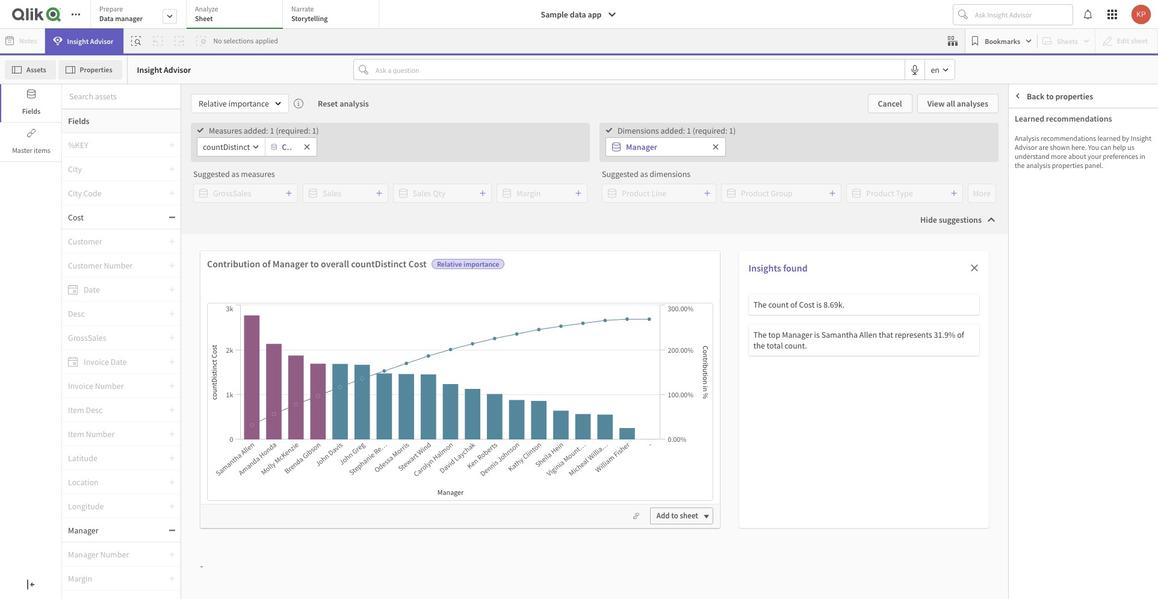 Task type: vqa. For each thing, say whether or not it's contained in the screenshot.
1 related to Measures
yes



Task type: describe. For each thing, give the bounding box(es) containing it.
qlik
[[473, 372, 487, 383]]

manager inside the top manager is samantha allen that represents 31.9% of the total count.
[[782, 329, 813, 340]]

edit
[[719, 373, 733, 384]]

sample data app button
[[534, 5, 625, 24]]

properties up the hidden recommendations
[[1056, 91, 1094, 101]]

no
[[213, 36, 222, 45]]

reset analysis button
[[308, 94, 379, 113]]

represents
[[895, 329, 933, 340]]

back
[[1027, 91, 1045, 101]]

master items
[[12, 146, 51, 155]]

more
[[1052, 152, 1067, 161]]

you inside . save any insights you discover to this sheet.
[[393, 423, 406, 434]]

for
[[434, 388, 444, 399]]

0 vertical spatial new
[[721, 348, 738, 360]]

1 for dimensions
[[687, 125, 691, 136]]

let
[[462, 372, 471, 383]]

sheet. for new
[[741, 407, 763, 417]]

help
[[1113, 143, 1127, 152]]

visualizations
[[708, 390, 756, 401]]

0 horizontal spatial fields
[[22, 107, 41, 116]]

as for measures
[[232, 169, 239, 179]]

general properties
[[1015, 91, 1083, 102]]

analysis inside analysis recommendations learned by insight advisor are shown here. you can help us understand more about your preferences in the analysis properties panel.
[[1027, 161, 1051, 170]]

manager inside manager menu item
[[68, 525, 99, 536]]

to inside 'to start creating visualizations and build your new sheet.'
[[762, 372, 770, 383]]

ask
[[547, 390, 559, 400]]

new inside 'to start creating visualizations and build your new sheet.'
[[725, 407, 739, 417]]

sample
[[541, 9, 568, 20]]

Ask a question text field
[[373, 60, 905, 79]]

1 horizontal spatial of
[[791, 299, 798, 310]]

narrate storytelling
[[291, 4, 328, 23]]

dimensions
[[650, 169, 691, 179]]

cost inside menu item
[[68, 212, 84, 223]]

cancel
[[878, 98, 903, 109]]

assets button
[[5, 60, 56, 79]]

sheet
[[195, 14, 213, 23]]

explore for explore your data directly or let qlik generate insights for you with
[[361, 372, 388, 383]]

1 horizontal spatial fields
[[68, 116, 90, 126]]

importance inside popup button
[[229, 98, 269, 109]]

can inside analysis recommendations learned by insight advisor are shown here. you can help us understand more about your preferences in the analysis properties panel.
[[1101, 143, 1112, 152]]

measures added: 1 (required: 1)
[[209, 125, 319, 136]]

edit image
[[705, 373, 719, 384]]

sheet inside button
[[680, 511, 699, 521]]

all
[[947, 98, 956, 109]]

view all analyses
[[928, 98, 989, 109]]

manager menu item
[[62, 519, 181, 543]]

1 vertical spatial countdistinct
[[351, 258, 407, 270]]

insights found
[[749, 262, 808, 274]]

1) for dimensions added: 1 (required: 1)
[[729, 125, 736, 136]]

data
[[99, 14, 114, 23]]

help image
[[1083, 93, 1100, 100]]

your inside explore your data directly or let qlik generate insights for you with
[[389, 372, 405, 383]]

1 horizontal spatial insight advisor
[[137, 64, 191, 75]]

insights
[[749, 262, 782, 274]]

is inside the top manager is samantha allen that represents 31.9% of the total count.
[[815, 329, 820, 340]]

or
[[453, 372, 460, 383]]

build
[[773, 390, 791, 401]]

a
[[567, 348, 572, 360]]

with
[[460, 388, 476, 399]]

add
[[657, 511, 670, 521]]

cost button inside menu item
[[62, 212, 169, 223]]

no selections applied
[[213, 36, 278, 45]]

the for the top manager is samantha allen that represents 31.9% of the total count.
[[754, 329, 767, 340]]

. save any insights you discover to this sheet.
[[364, 405, 484, 434]]

found inside . any found insights can be saved to this sheet.
[[519, 407, 540, 417]]

this inside . save any insights you discover to this sheet.
[[448, 423, 461, 434]]

question?
[[574, 348, 614, 360]]

advisor inside dropdown button
[[90, 36, 114, 45]]

data for explore the data
[[439, 348, 458, 360]]

hidden
[[1033, 118, 1060, 129]]

insights for . save any insights you discover to this sheet.
[[364, 423, 391, 434]]

(required: for measures added: 1 (required: 1)
[[276, 125, 311, 136]]

us
[[1128, 143, 1135, 152]]

by
[[1123, 134, 1130, 143]]

. for any
[[617, 389, 619, 400]]

hide
[[921, 214, 938, 225]]

prepare
[[99, 4, 123, 13]]

bookmarks button
[[969, 31, 1035, 51]]

0 vertical spatial learned
[[1015, 113, 1045, 124]]

analysis recommendations learned by insight advisor are shown here. you can help us understand more about your preferences in the analysis properties panel.
[[1015, 134, 1152, 170]]

smart search image
[[132, 36, 141, 46]]

(required: for dimensions added: 1 (required: 1)
[[693, 125, 728, 136]]

items
[[34, 146, 51, 155]]

of inside the top manager is samantha allen that represents 31.9% of the total count.
[[958, 329, 965, 340]]

dimensions
[[618, 125, 659, 136]]

. any found insights can be saved to this sheet.
[[519, 389, 640, 434]]

reset
[[318, 98, 338, 109]]

insight right the ask at the left of page
[[560, 390, 583, 400]]

edit sheet
[[719, 373, 753, 384]]

suggested for suggested as dimensions
[[602, 169, 639, 179]]

1 horizontal spatial importance
[[464, 260, 500, 269]]

this inside . any found insights can be saved to this sheet.
[[627, 407, 640, 417]]

properties button
[[58, 60, 122, 79]]

1 vertical spatial relative
[[437, 260, 462, 269]]

suggested as measures
[[193, 169, 275, 179]]

explore your data directly or let qlik generate insights for you with
[[361, 372, 487, 399]]

can inside . any found insights can be saved to this sheet.
[[571, 407, 583, 417]]

any
[[620, 389, 634, 400]]

count.
[[785, 340, 807, 351]]

have a question?
[[544, 348, 614, 360]]

create
[[692, 348, 719, 360]]

0 vertical spatial of
[[262, 258, 271, 270]]

1 horizontal spatial found
[[784, 262, 808, 274]]

view disabled image
[[1015, 119, 1025, 128]]

recommendations inside learned recommendations button
[[1065, 148, 1131, 158]]

to start creating visualizations and build your new sheet.
[[678, 372, 791, 417]]

. for save
[[447, 405, 449, 416]]

relative inside popup button
[[199, 98, 227, 109]]

master
[[12, 146, 32, 155]]

as for dimensions
[[641, 169, 648, 179]]

added: for dimensions
[[661, 125, 685, 136]]

insight advisor button
[[45, 28, 124, 54]]

1 deselect field image from the left
[[304, 143, 311, 150]]

you
[[1089, 143, 1100, 152]]

insight inside dropdown button
[[67, 36, 89, 45]]

0 horizontal spatial the
[[423, 348, 437, 360]]

sheet. inside . any found insights can be saved to this sheet.
[[569, 423, 590, 434]]

insight down smart search icon
[[137, 64, 162, 75]]

general
[[1015, 91, 1043, 102]]

insight advisor inside insight advisor dropdown button
[[67, 36, 114, 45]]

added: for measures
[[244, 125, 268, 136]]

panel.
[[1085, 161, 1104, 170]]

ask insight advisor
[[547, 390, 609, 400]]

here.
[[1072, 143, 1087, 152]]

explore the data
[[390, 348, 458, 360]]

learned
[[1098, 134, 1121, 143]]

directly
[[424, 372, 451, 383]]

understand
[[1015, 152, 1050, 161]]

selections tool image
[[949, 36, 958, 46]]

tab list containing prepare
[[90, 0, 384, 30]]

en
[[931, 64, 940, 75]]

analysis inside button
[[340, 98, 369, 109]]



Task type: locate. For each thing, give the bounding box(es) containing it.
0 horizontal spatial insight advisor
[[67, 36, 114, 45]]

. inside . save any insights you discover to this sheet.
[[447, 405, 449, 416]]

0 vertical spatial found
[[784, 262, 808, 274]]

learned up analysis
[[1015, 113, 1045, 124]]

1 horizontal spatial .
[[617, 389, 619, 400]]

prepare data manager
[[99, 4, 143, 23]]

0 vertical spatial relative importance
[[199, 98, 269, 109]]

to inside button
[[672, 511, 679, 521]]

recommendations down help image
[[1047, 113, 1113, 124]]

relative importance inside relative importance popup button
[[199, 98, 269, 109]]

0 horizontal spatial 1
[[270, 125, 274, 136]]

0 vertical spatial analysis
[[340, 98, 369, 109]]

properties
[[80, 65, 112, 74]]

reset analysis
[[318, 98, 369, 109]]

analyze sheet
[[195, 4, 218, 23]]

count
[[769, 299, 789, 310]]

bookmarks
[[985, 36, 1021, 45]]

analyze
[[195, 4, 218, 13]]

suggested down dimensions on the top of the page
[[602, 169, 639, 179]]

Search assets text field
[[62, 85, 181, 107]]

manager
[[626, 141, 658, 152], [273, 258, 308, 270], [782, 329, 813, 340], [68, 525, 99, 536]]

2 vertical spatial insights
[[364, 423, 391, 434]]

your right "about"
[[1088, 152, 1102, 161]]

deselect field image
[[304, 143, 311, 150], [712, 143, 720, 150]]

the inside the top manager is samantha allen that represents 31.9% of the total count.
[[754, 340, 765, 351]]

sheet right add
[[680, 511, 699, 521]]

2 added: from the left
[[661, 125, 685, 136]]

contribution of manager to overall countdistinct cost
[[207, 258, 427, 270]]

0 vertical spatial sheet
[[734, 373, 753, 384]]

1 vertical spatial is
[[815, 329, 820, 340]]

0 horizontal spatial can
[[571, 407, 583, 417]]

recommendations inside hidden recommendations button
[[1061, 118, 1127, 129]]

2 suggested from the left
[[602, 169, 639, 179]]

insight down generate
[[389, 405, 412, 416]]

samantha
[[822, 329, 858, 340]]

the top manager is samantha allen that represents 31.9% of the total count.
[[754, 329, 965, 351]]

1 horizontal spatial explore
[[390, 348, 421, 360]]

recommendations inside analysis recommendations learned by insight advisor are shown here. you can help us understand more about your preferences in the analysis properties panel.
[[1041, 134, 1097, 143]]

to left overall
[[310, 258, 319, 270]]

sheet.
[[741, 407, 763, 417], [463, 423, 484, 434], [569, 423, 590, 434]]

0 horizontal spatial explore
[[361, 372, 388, 383]]

is left 8.69k.
[[817, 299, 822, 310]]

new down visualizations
[[725, 407, 739, 417]]

view all analyses button
[[918, 94, 999, 113]]

data left app
[[570, 9, 586, 20]]

1 vertical spatial can
[[571, 407, 583, 417]]

2 vertical spatial your
[[707, 407, 723, 417]]

1 vertical spatial new
[[725, 407, 739, 417]]

0 horizontal spatial (required:
[[276, 125, 311, 136]]

2 (required: from the left
[[693, 125, 728, 136]]

2 horizontal spatial insight advisor
[[389, 405, 439, 416]]

sheet. inside . save any insights you discover to this sheet.
[[463, 423, 484, 434]]

2 as from the left
[[641, 169, 648, 179]]

explore inside explore your data directly or let qlik generate insights for you with
[[361, 372, 388, 383]]

1 horizontal spatial suggested
[[602, 169, 639, 179]]

1 the from the top
[[754, 299, 767, 310]]

countdistinct right overall
[[351, 258, 407, 270]]

1 1 from the left
[[270, 125, 274, 136]]

insight advisor up "discover"
[[389, 405, 439, 416]]

search image
[[533, 389, 547, 400]]

1 down relative importance popup button
[[270, 125, 274, 136]]

can right you
[[1101, 143, 1112, 152]]

the down the small image
[[1015, 161, 1025, 170]]

hide suggestions
[[921, 214, 982, 225]]

can
[[1101, 143, 1112, 152], [571, 407, 583, 417]]

added: right dimensions on the top of the page
[[661, 125, 685, 136]]

0 horizontal spatial sheet.
[[463, 423, 484, 434]]

2 horizontal spatial the
[[1015, 161, 1025, 170]]

31.9%
[[934, 329, 956, 340]]

menu
[[62, 133, 181, 599]]

countdistinct down the measures
[[203, 141, 250, 152]]

1 up dimensions at the right top of the page
[[687, 125, 691, 136]]

suggested as dimensions
[[602, 169, 691, 179]]

to right "back"
[[1047, 91, 1054, 101]]

insight right by
[[1131, 134, 1152, 143]]

sheet. down and
[[741, 407, 763, 417]]

1 vertical spatial importance
[[464, 260, 500, 269]]

to inside . save any insights you discover to this sheet.
[[439, 423, 446, 434]]

be
[[585, 407, 594, 417]]

0 horizontal spatial deselect field image
[[304, 143, 311, 150]]

insights down the ask at the left of page
[[541, 407, 569, 417]]

the inside analysis recommendations learned by insight advisor are shown here. you can help us understand more about your preferences in the analysis properties panel.
[[1015, 161, 1025, 170]]

0 vertical spatial learned recommendations
[[1015, 113, 1113, 124]]

1 horizontal spatial sheet.
[[569, 423, 590, 434]]

suggestions
[[939, 214, 982, 225]]

analyses
[[957, 98, 989, 109]]

1 vertical spatial cost button
[[62, 212, 169, 223]]

fields up master items
[[22, 107, 41, 116]]

any
[[469, 405, 482, 416]]

added:
[[244, 125, 268, 136], [661, 125, 685, 136]]

manager
[[115, 14, 143, 23]]

0 horizontal spatial countdistinct
[[203, 141, 250, 152]]

1 horizontal spatial 1
[[687, 125, 691, 136]]

the up directly
[[423, 348, 437, 360]]

to inside . any found insights can be saved to this sheet.
[[618, 407, 625, 417]]

1 horizontal spatial analysis
[[1027, 161, 1051, 170]]

of right contribution
[[262, 258, 271, 270]]

this down save
[[448, 423, 461, 434]]

sheet. inside 'to start creating visualizations and build your new sheet.'
[[741, 407, 763, 417]]

data left directly
[[407, 372, 423, 383]]

2 horizontal spatial your
[[1088, 152, 1102, 161]]

save
[[450, 405, 467, 416]]

data inside explore your data directly or let qlik generate insights for you with
[[407, 372, 423, 383]]

1 horizontal spatial manager button
[[606, 138, 706, 156]]

0 vertical spatial manager button
[[606, 138, 706, 156]]

as left measures
[[232, 169, 239, 179]]

1) for measures added: 1 (required: 1)
[[312, 125, 319, 136]]

1 vertical spatial of
[[791, 299, 798, 310]]

learned inside learned recommendations button
[[1034, 148, 1064, 158]]

narrate
[[291, 4, 314, 13]]

1 for measures
[[270, 125, 274, 136]]

. inside . any found insights can be saved to this sheet.
[[617, 389, 619, 400]]

manager inside manager button
[[626, 141, 658, 152]]

assets
[[26, 65, 46, 74]]

sheet
[[734, 373, 753, 384], [680, 511, 699, 521]]

sheet. down "any"
[[463, 423, 484, 434]]

0 horizontal spatial found
[[519, 407, 540, 417]]

1 vertical spatial found
[[519, 407, 540, 417]]

to right "discover"
[[439, 423, 446, 434]]

of right "31.9%" at the bottom
[[958, 329, 965, 340]]

to left start
[[762, 372, 770, 383]]

you right for
[[445, 388, 458, 399]]

properties right "back"
[[1045, 91, 1083, 102]]

0 vertical spatial explore
[[390, 348, 421, 360]]

insight
[[67, 36, 89, 45], [137, 64, 162, 75], [1131, 134, 1152, 143], [560, 390, 583, 400], [389, 405, 412, 416]]

0 horizontal spatial of
[[262, 258, 271, 270]]

analysis
[[1015, 134, 1040, 143]]

1 vertical spatial analysis
[[1027, 161, 1051, 170]]

application
[[0, 0, 1159, 599]]

deselect field image down measures added: 1 (required: 1)
[[304, 143, 311, 150]]

1 suggested from the left
[[193, 169, 230, 179]]

1 vertical spatial data
[[439, 348, 458, 360]]

learned recommendations inside button
[[1034, 148, 1131, 158]]

1 as from the left
[[232, 169, 239, 179]]

countdistinct
[[203, 141, 250, 152], [351, 258, 407, 270]]

manager button inside menu item
[[62, 525, 169, 536]]

suggested down "countdistinct" button
[[193, 169, 230, 179]]

0 vertical spatial is
[[817, 299, 822, 310]]

added: up "countdistinct" button
[[244, 125, 268, 136]]

1 horizontal spatial deselect field image
[[712, 143, 720, 150]]

recommendations down the hidden recommendations
[[1041, 134, 1097, 143]]

insights down generate
[[364, 423, 391, 434]]

1 horizontal spatial (required:
[[693, 125, 728, 136]]

0 vertical spatial insight advisor
[[67, 36, 114, 45]]

0 horizontal spatial your
[[389, 372, 405, 383]]

sheet. down be
[[569, 423, 590, 434]]

total
[[767, 340, 783, 351]]

of
[[262, 258, 271, 270], [791, 299, 798, 310], [958, 329, 965, 340]]

Ask Insight Advisor text field
[[973, 5, 1073, 24]]

the left the top
[[754, 329, 767, 340]]

0 vertical spatial this
[[627, 407, 640, 417]]

the left total
[[754, 340, 765, 351]]

app
[[588, 9, 602, 20]]

are
[[1039, 143, 1049, 152]]

learned recommendations button
[[1009, 139, 1159, 168]]

2 the from the top
[[754, 329, 767, 340]]

menu containing cost
[[62, 133, 181, 599]]

learned recommendations
[[1015, 113, 1113, 124], [1034, 148, 1131, 158]]

0 horizontal spatial this
[[448, 423, 461, 434]]

0 horizontal spatial manager button
[[62, 525, 169, 536]]

0 horizontal spatial you
[[393, 423, 406, 434]]

0 vertical spatial you
[[445, 388, 458, 399]]

insight up properties button
[[67, 36, 89, 45]]

suggested
[[193, 169, 230, 179], [602, 169, 639, 179]]

small image
[[1015, 148, 1026, 159]]

master items button
[[0, 123, 61, 161], [1, 123, 61, 161]]

2 1 from the left
[[687, 125, 691, 136]]

allen
[[860, 329, 878, 340]]

0 vertical spatial countdistinct
[[203, 141, 250, 152]]

0 horizontal spatial data
[[407, 372, 423, 383]]

countdistinct inside "countdistinct" button
[[203, 141, 250, 152]]

measures
[[209, 125, 242, 136]]

learned down analysis
[[1034, 148, 1064, 158]]

the count of cost is 8.69k.
[[754, 299, 845, 310]]

selections
[[223, 36, 254, 45]]

of right count on the right of page
[[791, 299, 798, 310]]

data inside button
[[570, 9, 586, 20]]

1 horizontal spatial relative
[[437, 260, 462, 269]]

hidden recommendations
[[1033, 118, 1127, 129]]

1 horizontal spatial cost button
[[266, 138, 298, 156]]

insights for . any found insights can be saved to this sheet.
[[541, 407, 569, 417]]

1 vertical spatial your
[[389, 372, 405, 383]]

1 vertical spatial relative importance
[[437, 260, 500, 269]]

1 horizontal spatial insights
[[405, 388, 432, 399]]

found right insights
[[784, 262, 808, 274]]

. left any
[[617, 389, 619, 400]]

sample data app
[[541, 9, 602, 20]]

applied
[[255, 36, 278, 45]]

1
[[270, 125, 274, 136], [687, 125, 691, 136]]

1 horizontal spatial added:
[[661, 125, 685, 136]]

1 master items button from the left
[[0, 123, 61, 161]]

deselect field image down dimensions added: 1 (required: 1)
[[712, 143, 720, 150]]

2 horizontal spatial data
[[570, 9, 586, 20]]

kendall parks image
[[1132, 5, 1151, 24]]

insight advisor down data
[[67, 36, 114, 45]]

this
[[627, 407, 640, 417], [448, 423, 461, 434]]

new
[[721, 348, 738, 360], [725, 407, 739, 417]]

hide suggestions button
[[911, 210, 1004, 229]]

data for explore your data directly or let qlik generate insights for you with
[[407, 372, 423, 383]]

suggested for suggested as measures
[[193, 169, 230, 179]]

1 1) from the left
[[312, 125, 319, 136]]

2 master items button from the left
[[1, 123, 61, 161]]

creating
[[678, 390, 707, 401]]

1)
[[312, 125, 319, 136], [729, 125, 736, 136]]

saved
[[595, 407, 616, 417]]

analysis right the reset
[[340, 98, 369, 109]]

1 horizontal spatial can
[[1101, 143, 1112, 152]]

1 vertical spatial the
[[754, 329, 767, 340]]

0 horizontal spatial as
[[232, 169, 239, 179]]

insights inside explore your data directly or let qlik generate insights for you with
[[405, 388, 432, 399]]

recommendations up learned
[[1061, 118, 1127, 129]]

2 1) from the left
[[729, 125, 736, 136]]

2 horizontal spatial insights
[[541, 407, 569, 417]]

add to sheet button
[[650, 508, 713, 525]]

is left the samantha
[[815, 329, 820, 340]]

top
[[769, 329, 781, 340]]

1 vertical spatial .
[[447, 405, 449, 416]]

recommendations up panel.
[[1065, 148, 1131, 158]]

0 vertical spatial the
[[754, 299, 767, 310]]

0 vertical spatial importance
[[229, 98, 269, 109]]

0 vertical spatial your
[[1088, 152, 1102, 161]]

properties down shown
[[1052, 161, 1084, 170]]

0 horizontal spatial suggested
[[193, 169, 230, 179]]

1 vertical spatial insights
[[541, 407, 569, 417]]

data up or
[[439, 348, 458, 360]]

cost menu item
[[62, 205, 181, 229]]

2 horizontal spatial sheet.
[[741, 407, 763, 417]]

hidden recommendations button
[[1009, 109, 1159, 139]]

and
[[758, 390, 771, 401]]

the left count on the right of page
[[754, 299, 767, 310]]

can left be
[[571, 407, 583, 417]]

relative importance button
[[191, 94, 289, 113]]

relative
[[199, 98, 227, 109], [437, 260, 462, 269]]

new right create
[[721, 348, 738, 360]]

measures
[[241, 169, 275, 179]]

importance
[[229, 98, 269, 109], [464, 260, 500, 269]]

advisor inside analysis recommendations learned by insight advisor are shown here. you can help us understand more about your preferences in the analysis properties panel.
[[1015, 143, 1038, 152]]

properties
[[1056, 91, 1094, 101], [1045, 91, 1083, 102], [1052, 161, 1084, 170]]

insights inside . save any insights you discover to this sheet.
[[364, 423, 391, 434]]

. left save
[[447, 405, 449, 416]]

1 horizontal spatial as
[[641, 169, 648, 179]]

contribution
[[207, 258, 260, 270]]

2 vertical spatial insight advisor
[[389, 405, 439, 416]]

1 horizontal spatial sheet
[[734, 373, 753, 384]]

your inside analysis recommendations learned by insight advisor are shown here. you can help us understand more about your preferences in the analysis properties panel.
[[1088, 152, 1102, 161]]

you inside explore your data directly or let qlik generate insights for you with
[[445, 388, 458, 399]]

your up generate
[[389, 372, 405, 383]]

insights inside . any found insights can be saved to this sheet.
[[541, 407, 569, 417]]

explore up generate
[[361, 372, 388, 383]]

0 vertical spatial relative
[[199, 98, 227, 109]]

you left "discover"
[[393, 423, 406, 434]]

fields button
[[0, 84, 61, 122], [1, 84, 61, 122], [62, 109, 181, 133]]

0 horizontal spatial cost button
[[62, 212, 169, 223]]

as left dimensions at the right top of the page
[[641, 169, 648, 179]]

0 horizontal spatial relative importance
[[199, 98, 269, 109]]

found down search image
[[519, 407, 540, 417]]

tab list
[[90, 0, 384, 30]]

cancel button
[[868, 94, 913, 113]]

2 vertical spatial data
[[407, 372, 423, 383]]

insights left for
[[405, 388, 432, 399]]

analytics
[[740, 348, 777, 360]]

2 horizontal spatial of
[[958, 329, 965, 340]]

explore for explore the data
[[390, 348, 421, 360]]

1 added: from the left
[[244, 125, 268, 136]]

1 vertical spatial you
[[393, 423, 406, 434]]

your
[[1088, 152, 1102, 161], [389, 372, 405, 383], [707, 407, 723, 417]]

sheet. for this
[[463, 423, 484, 434]]

1 vertical spatial this
[[448, 423, 461, 434]]

your inside 'to start creating visualizations and build your new sheet.'
[[707, 407, 723, 417]]

en button
[[926, 60, 955, 79]]

the inside the top manager is samantha allen that represents 31.9% of the total count.
[[754, 329, 767, 340]]

0 horizontal spatial added:
[[244, 125, 268, 136]]

1 horizontal spatial countdistinct
[[351, 258, 407, 270]]

analysis down are
[[1027, 161, 1051, 170]]

.
[[617, 389, 619, 400], [447, 405, 449, 416]]

in
[[1140, 152, 1146, 161]]

sheet right "edit"
[[734, 373, 753, 384]]

0 vertical spatial .
[[617, 389, 619, 400]]

1 vertical spatial sheet
[[680, 511, 699, 521]]

to right add
[[672, 511, 679, 521]]

explore up explore your data directly or let qlik generate insights for you with in the left of the page
[[390, 348, 421, 360]]

1 horizontal spatial this
[[627, 407, 640, 417]]

1 vertical spatial explore
[[361, 372, 388, 383]]

properties inside analysis recommendations learned by insight advisor are shown here. you can help us understand more about your preferences in the analysis properties panel.
[[1052, 161, 1084, 170]]

this down any
[[627, 407, 640, 417]]

2 deselect field image from the left
[[712, 143, 720, 150]]

the
[[754, 299, 767, 310], [754, 329, 767, 340]]

learned
[[1015, 113, 1045, 124], [1034, 148, 1064, 158]]

0 vertical spatial cost button
[[266, 138, 298, 156]]

insight advisor down smart search icon
[[137, 64, 191, 75]]

your down visualizations
[[707, 407, 723, 417]]

1 (required: from the left
[[276, 125, 311, 136]]

0 horizontal spatial .
[[447, 405, 449, 416]]

0 horizontal spatial analysis
[[340, 98, 369, 109]]

0 horizontal spatial relative
[[199, 98, 227, 109]]

manager button
[[606, 138, 706, 156], [62, 525, 169, 536]]

2 vertical spatial of
[[958, 329, 965, 340]]

1 vertical spatial insight advisor
[[137, 64, 191, 75]]

fields down search assets 'text box'
[[68, 116, 90, 126]]

insight inside analysis recommendations learned by insight advisor are shown here. you can help us understand more about your preferences in the analysis properties panel.
[[1131, 134, 1152, 143]]

1 horizontal spatial your
[[707, 407, 723, 417]]

the for the count of cost is 8.69k.
[[754, 299, 767, 310]]

1 horizontal spatial relative importance
[[437, 260, 500, 269]]

back to properties
[[1027, 91, 1094, 101]]

discover
[[408, 423, 437, 434]]

application containing contribution of manager to overall countdistinct cost
[[0, 0, 1159, 599]]

preferences
[[1103, 152, 1139, 161]]

to right saved
[[618, 407, 625, 417]]



